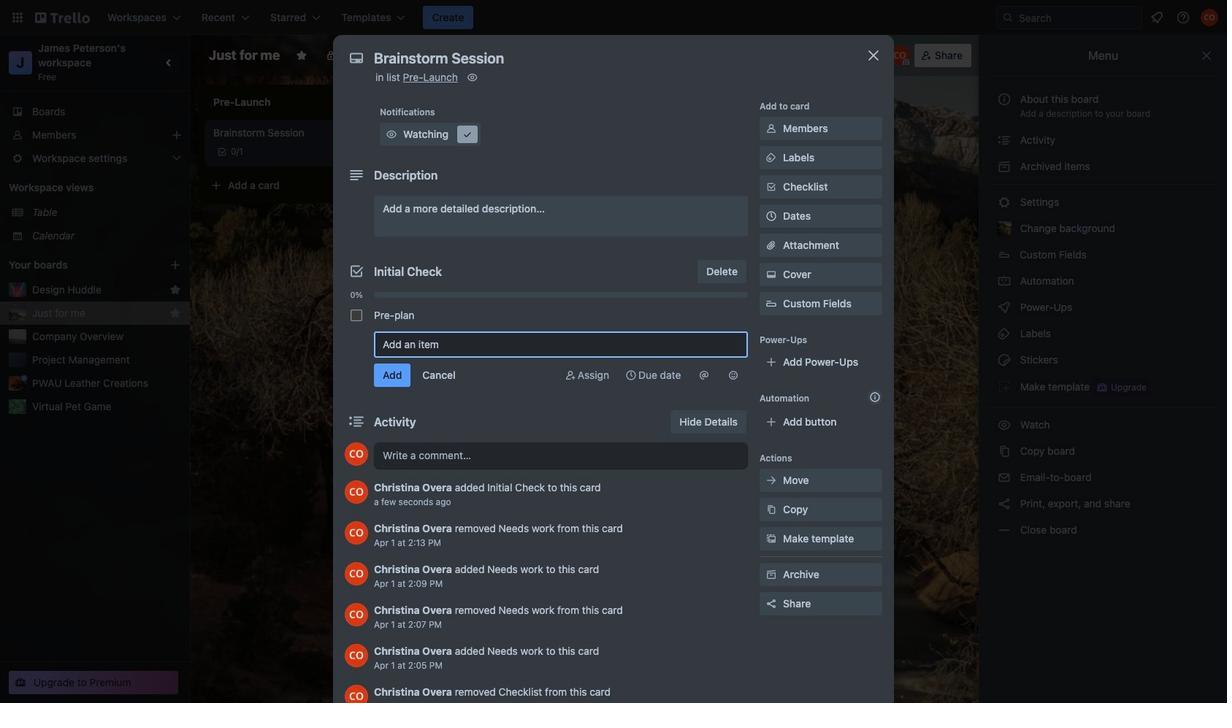 Task type: vqa. For each thing, say whether or not it's contained in the screenshot.
Add board icon
yes



Task type: locate. For each thing, give the bounding box(es) containing it.
starred icon image
[[169, 284, 181, 296], [169, 308, 181, 319]]

create from template… image
[[374, 180, 386, 191]]

sm image
[[465, 70, 480, 85], [764, 121, 779, 136], [384, 127, 399, 142], [997, 195, 1012, 210], [764, 267, 779, 282], [997, 327, 1012, 341], [563, 368, 578, 383], [997, 444, 1012, 459], [764, 473, 779, 488], [764, 503, 779, 517], [997, 523, 1012, 538], [764, 532, 779, 546], [764, 568, 779, 582]]

search image
[[1002, 12, 1014, 23]]

1 vertical spatial starred icon image
[[169, 308, 181, 319]]

christina overa (christinaovera) image
[[890, 45, 910, 66], [345, 481, 368, 504], [345, 522, 368, 545], [345, 644, 368, 668]]

None submit
[[374, 364, 411, 387]]

christina overa (christinaovera) image
[[1201, 9, 1218, 26], [345, 443, 368, 466], [345, 562, 368, 586], [345, 603, 368, 627], [345, 685, 368, 703]]

2 starred icon image from the top
[[169, 308, 181, 319]]

None checkbox
[[351, 310, 362, 321]]

1 starred icon image from the top
[[169, 284, 181, 296]]

close dialog image
[[865, 47, 882, 64]]

0 vertical spatial starred icon image
[[169, 284, 181, 296]]

primary element
[[0, 0, 1227, 35]]

None text field
[[367, 45, 849, 72]]

sm image
[[735, 44, 755, 64], [460, 127, 475, 142], [997, 133, 1012, 148], [764, 150, 779, 165], [997, 159, 1012, 174], [997, 274, 1012, 289], [997, 300, 1012, 315], [997, 353, 1012, 367], [624, 368, 638, 383], [697, 368, 711, 383], [726, 368, 741, 383], [997, 379, 1012, 394], [997, 418, 1012, 432], [997, 470, 1012, 485], [997, 497, 1012, 511]]



Task type: describe. For each thing, give the bounding box(es) containing it.
Board name text field
[[202, 44, 287, 67]]

Write a comment text field
[[374, 443, 748, 469]]

Search field
[[1014, 7, 1142, 28]]

your boards with 6 items element
[[9, 256, 148, 274]]

star or unstar board image
[[296, 50, 308, 61]]

open information menu image
[[1176, 10, 1191, 25]]

customize views image
[[458, 48, 472, 63]]

Add an item text field
[[374, 332, 748, 358]]

add board image
[[169, 259, 181, 271]]

0 notifications image
[[1148, 9, 1166, 26]]



